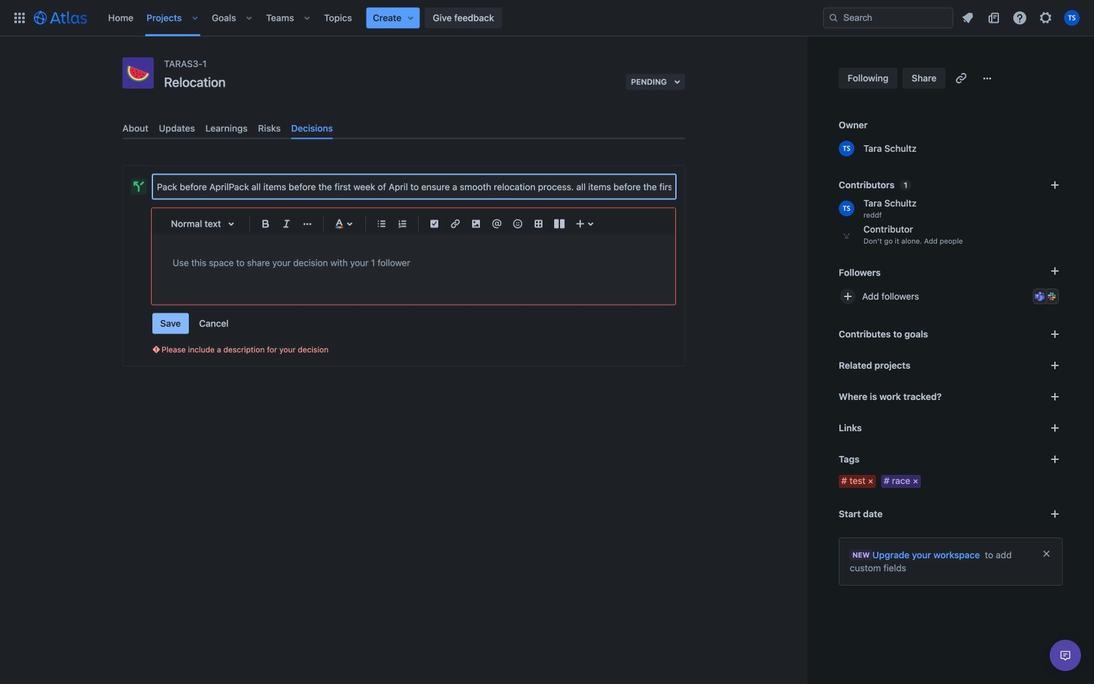 Task type: vqa. For each thing, say whether or not it's contained in the screenshot.
first Settings icon from right
no



Task type: locate. For each thing, give the bounding box(es) containing it.
more formatting image
[[300, 216, 315, 232]]

tab list
[[117, 118, 691, 139]]

1 close tag image from the left
[[866, 476, 876, 487]]

list formating group
[[371, 213, 413, 234]]

open intercom messenger image
[[1058, 648, 1074, 663]]

add image, video, or file image
[[468, 216, 484, 232]]

bullet list ⌘⇧8 image
[[374, 216, 390, 232]]

action item [] image
[[427, 216, 442, 232]]

add tag image
[[1048, 451, 1063, 467]]

0 horizontal spatial close tag image
[[866, 476, 876, 487]]

1 horizontal spatial close tag image
[[911, 476, 921, 487]]

add goals image
[[1048, 326, 1063, 342]]

settings image
[[1038, 10, 1054, 26]]

close banner image
[[1042, 549, 1052, 559]]

add team or contributors image
[[1048, 177, 1063, 193]]

close tag image
[[866, 476, 876, 487], [911, 476, 921, 487]]

mention @ image
[[489, 216, 505, 232]]

slack logo showing nan channels are connected to this project image
[[1047, 291, 1057, 302]]

group
[[152, 313, 237, 334]]

None search field
[[823, 7, 954, 28]]

account image
[[1064, 10, 1080, 26]]

Search field
[[823, 7, 954, 28]]

banner
[[0, 0, 1094, 36]]

add link image
[[1048, 420, 1063, 436]]

2 close tag image from the left
[[911, 476, 921, 487]]

notifications image
[[960, 10, 976, 26]]



Task type: describe. For each thing, give the bounding box(es) containing it.
add related project image
[[1048, 358, 1063, 373]]

msteams logo showing  channels are connected to this project image
[[1035, 291, 1046, 302]]

link ⌘k image
[[448, 216, 463, 232]]

error image
[[151, 344, 162, 355]]

switch to... image
[[12, 10, 27, 26]]

table ⇧⌥t image
[[531, 216, 547, 232]]

help image
[[1012, 10, 1028, 26]]

text formatting group
[[255, 213, 318, 234]]

decision icon image
[[134, 182, 144, 192]]

bold ⌘b image
[[258, 216, 274, 232]]

What's the summary of your decision? text field
[[153, 175, 676, 198]]

add a follower image
[[1048, 263, 1063, 279]]

add follower image
[[840, 289, 856, 304]]

Main content area, start typing to enter text. text field
[[173, 255, 655, 271]]

italic ⌘i image
[[279, 216, 294, 232]]

add work tracking links image
[[1048, 389, 1063, 405]]

numbered list ⌘⇧7 image
[[395, 216, 410, 232]]

set start date image
[[1048, 506, 1063, 522]]

search image
[[829, 13, 839, 23]]

top element
[[8, 0, 823, 36]]

layouts image
[[552, 216, 567, 232]]

emoji : image
[[510, 216, 526, 232]]



